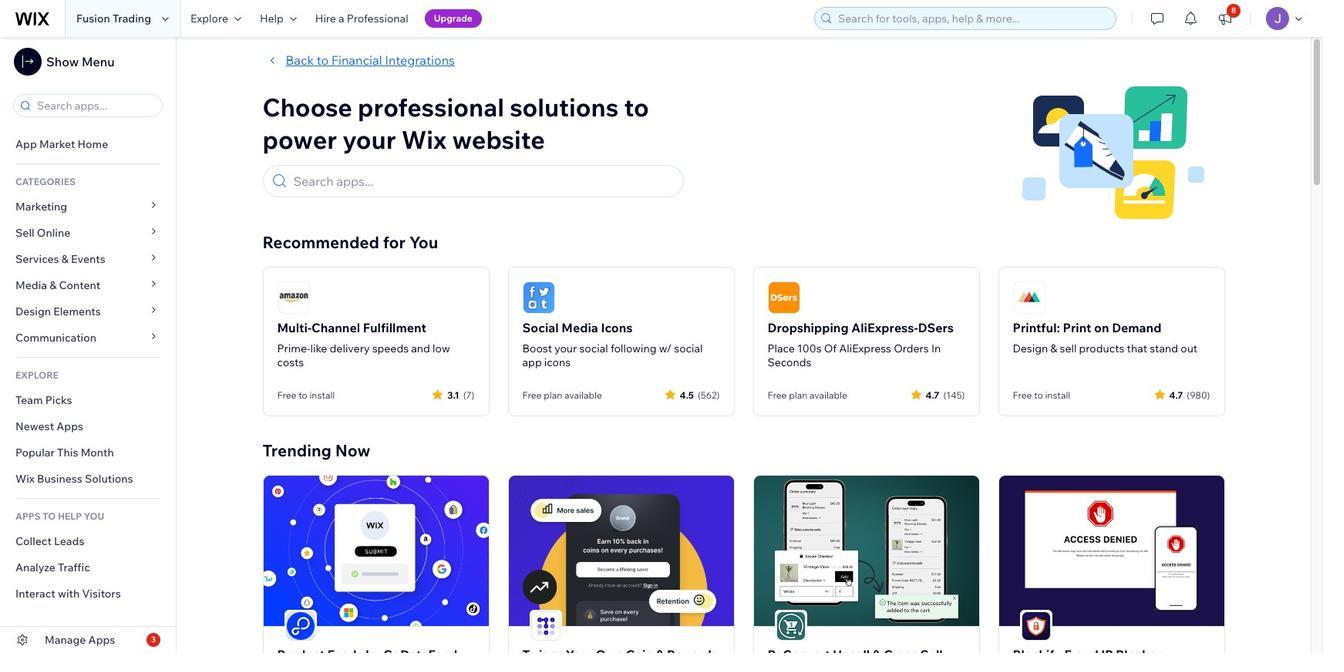 Task type: vqa. For each thing, say whether or not it's contained in the screenshot.


Task type: locate. For each thing, give the bounding box(es) containing it.
social down icons
[[579, 342, 608, 356]]

fulfillment
[[363, 320, 426, 335]]

0 horizontal spatial free to install
[[277, 389, 335, 401]]

free for dropshipping
[[768, 389, 787, 401]]

4.7 (980)
[[1170, 389, 1210, 401]]

free for printful:
[[1013, 389, 1032, 401]]

2 free plan available from the left
[[768, 389, 847, 401]]

free to install for multi-
[[277, 389, 335, 401]]

3 free from the left
[[768, 389, 787, 401]]

social media icons icon image
[[522, 281, 555, 314]]

to right solutions
[[624, 92, 649, 123]]

professional
[[358, 92, 504, 123]]

recommended
[[263, 232, 379, 252]]

& left sell
[[1051, 342, 1058, 356]]

traffic
[[58, 561, 90, 575]]

1 available from the left
[[564, 389, 602, 401]]

to inside 'choose professional solutions to power your wix website'
[[624, 92, 649, 123]]

2 free to install from the left
[[1013, 389, 1071, 401]]

apps
[[56, 420, 83, 433], [88, 633, 115, 647]]

printful: print on demand design & sell products that stand out
[[1013, 320, 1198, 356]]

products
[[1079, 342, 1125, 356]]

1 horizontal spatial install
[[1045, 389, 1071, 401]]

seconds
[[768, 356, 812, 369]]

0 horizontal spatial apps
[[56, 420, 83, 433]]

4.7 left "(980)"
[[1170, 389, 1183, 401]]

power
[[263, 124, 337, 155]]

install down like
[[310, 389, 335, 401]]

interact with visitors link
[[0, 581, 176, 607]]

printful:
[[1013, 320, 1060, 335]]

2 install from the left
[[1045, 389, 1071, 401]]

(145)
[[943, 389, 965, 401]]

choose professional solutions to power your wix website
[[263, 92, 649, 155]]

analyze traffic link
[[0, 554, 176, 581]]

apps for manage apps
[[88, 633, 115, 647]]

financial
[[331, 52, 382, 68]]

plan
[[544, 389, 562, 401], [789, 389, 808, 401]]

1 free from the left
[[277, 389, 297, 401]]

product feeds by godatafeed icon image
[[263, 476, 489, 626], [286, 611, 315, 641]]

dropshipping aliexpress-dsers icon image
[[768, 281, 800, 314]]

team picks
[[15, 393, 72, 407]]

0 horizontal spatial &
[[49, 278, 57, 292]]

& for events
[[61, 252, 69, 266]]

4.7 left (145)
[[926, 389, 940, 401]]

professional
[[347, 12, 408, 25]]

1 vertical spatial &
[[49, 278, 57, 292]]

1 horizontal spatial your
[[555, 342, 577, 356]]

(7)
[[463, 389, 475, 401]]

& left content
[[49, 278, 57, 292]]

& inside services & events link
[[61, 252, 69, 266]]

like
[[310, 342, 327, 356]]

1 free plan available from the left
[[522, 389, 602, 401]]

icons
[[601, 320, 633, 335]]

available down icons
[[564, 389, 602, 401]]

delivery
[[330, 342, 370, 356]]

1 horizontal spatial &
[[61, 252, 69, 266]]

search apps... field down website
[[289, 166, 676, 197]]

sell
[[15, 226, 34, 240]]

wix business solutions link
[[0, 466, 176, 492]]

app
[[522, 356, 542, 369]]

2 vertical spatial &
[[1051, 342, 1058, 356]]

1 vertical spatial design
[[1013, 342, 1048, 356]]

low
[[433, 342, 450, 356]]

your inside social media icons boost your social following w/ social app icons
[[555, 342, 577, 356]]

1 4.7 from the left
[[926, 389, 940, 401]]

apps up the this
[[56, 420, 83, 433]]

1 horizontal spatial apps
[[88, 633, 115, 647]]

2 plan from the left
[[789, 389, 808, 401]]

fusion
[[76, 12, 110, 25]]

4.5
[[680, 389, 694, 401]]

social
[[522, 320, 559, 335]]

place
[[768, 342, 795, 356]]

0 horizontal spatial media
[[15, 278, 47, 292]]

search apps... field up the home
[[32, 95, 157, 116]]

free to install down sell
[[1013, 389, 1071, 401]]

media inside sidebar element
[[15, 278, 47, 292]]

3
[[151, 635, 156, 645]]

your
[[343, 124, 396, 155], [555, 342, 577, 356]]

2 horizontal spatial &
[[1051, 342, 1058, 356]]

you
[[84, 511, 104, 522]]

available for aliexpress-
[[810, 389, 847, 401]]

elements
[[53, 305, 101, 318]]

1 vertical spatial apps
[[88, 633, 115, 647]]

blockify fraud ip blocker icon image
[[999, 476, 1224, 626], [1021, 611, 1051, 641]]

fusion trading
[[76, 12, 151, 25]]

0 horizontal spatial wix
[[15, 472, 35, 486]]

your right boost
[[555, 342, 577, 356]]

free plan available down the seconds
[[768, 389, 847, 401]]

0 horizontal spatial design
[[15, 305, 51, 318]]

1 horizontal spatial search apps... field
[[289, 166, 676, 197]]

reconvert upsell & cross sell icon image
[[754, 476, 979, 626], [776, 611, 805, 641]]

free to install down costs
[[277, 389, 335, 401]]

media left icons
[[562, 320, 598, 335]]

print
[[1063, 320, 1092, 335]]

media & content
[[15, 278, 100, 292]]

1 vertical spatial search apps... field
[[289, 166, 676, 197]]

install for multi-
[[310, 389, 335, 401]]

0 horizontal spatial plan
[[544, 389, 562, 401]]

0 vertical spatial &
[[61, 252, 69, 266]]

social
[[579, 342, 608, 356], [674, 342, 703, 356]]

1 horizontal spatial available
[[810, 389, 847, 401]]

media down services
[[15, 278, 47, 292]]

marketing
[[15, 200, 67, 214]]

0 horizontal spatial available
[[564, 389, 602, 401]]

dropshipping
[[768, 320, 849, 335]]

0 horizontal spatial your
[[343, 124, 396, 155]]

1 horizontal spatial free plan available
[[768, 389, 847, 401]]

& for content
[[49, 278, 57, 292]]

0 vertical spatial wix
[[402, 124, 447, 155]]

business
[[37, 472, 82, 486]]

4 free from the left
[[1013, 389, 1032, 401]]

1 horizontal spatial media
[[562, 320, 598, 335]]

& inside media & content link
[[49, 278, 57, 292]]

design down printful:
[[1013, 342, 1048, 356]]

3.1
[[448, 389, 459, 401]]

0 horizontal spatial search apps... field
[[32, 95, 157, 116]]

free right (145)
[[1013, 389, 1032, 401]]

1 horizontal spatial wix
[[402, 124, 447, 155]]

free plan available for social
[[522, 389, 602, 401]]

social right the w/
[[674, 342, 703, 356]]

0 horizontal spatial 4.7
[[926, 389, 940, 401]]

to right back
[[317, 52, 329, 68]]

this
[[57, 446, 78, 460]]

popular
[[15, 446, 55, 460]]

1 vertical spatial media
[[562, 320, 598, 335]]

4.7
[[926, 389, 940, 401], [1170, 389, 1183, 401]]

wix down professional
[[402, 124, 447, 155]]

popular this month
[[15, 446, 114, 460]]

8
[[1232, 5, 1236, 15]]

free down app
[[522, 389, 542, 401]]

solutions
[[85, 472, 133, 486]]

your right power
[[343, 124, 396, 155]]

2 4.7 from the left
[[1170, 389, 1183, 401]]

0 horizontal spatial social
[[579, 342, 608, 356]]

2 available from the left
[[810, 389, 847, 401]]

your inside 'choose professional solutions to power your wix website'
[[343, 124, 396, 155]]

0 vertical spatial design
[[15, 305, 51, 318]]

& left events on the top left of page
[[61, 252, 69, 266]]

free down the seconds
[[768, 389, 787, 401]]

boost
[[522, 342, 552, 356]]

install down sell
[[1045, 389, 1071, 401]]

of
[[824, 342, 837, 356]]

1 horizontal spatial 4.7
[[1170, 389, 1183, 401]]

media inside social media icons boost your social following w/ social app icons
[[562, 320, 598, 335]]

0 horizontal spatial install
[[310, 389, 335, 401]]

1 vertical spatial wix
[[15, 472, 35, 486]]

back
[[286, 52, 314, 68]]

market
[[39, 137, 75, 151]]

wix down popular
[[15, 472, 35, 486]]

with
[[58, 587, 80, 601]]

available down of
[[810, 389, 847, 401]]

design up communication
[[15, 305, 51, 318]]

2 free from the left
[[522, 389, 542, 401]]

free to install for printful:
[[1013, 389, 1071, 401]]

0 horizontal spatial free plan available
[[522, 389, 602, 401]]

you
[[409, 232, 438, 252]]

0 vertical spatial search apps... field
[[32, 95, 157, 116]]

1 free to install from the left
[[277, 389, 335, 401]]

explore
[[190, 12, 228, 25]]

app market home
[[15, 137, 108, 151]]

1 horizontal spatial plan
[[789, 389, 808, 401]]

free plan available down icons
[[522, 389, 602, 401]]

free down costs
[[277, 389, 297, 401]]

1 vertical spatial your
[[555, 342, 577, 356]]

plan down icons
[[544, 389, 562, 401]]

0 vertical spatial media
[[15, 278, 47, 292]]

0 vertical spatial your
[[343, 124, 396, 155]]

marketing link
[[0, 194, 176, 220]]

1 horizontal spatial design
[[1013, 342, 1048, 356]]

stand
[[1150, 342, 1178, 356]]

sidebar element
[[0, 37, 177, 653]]

free to install
[[277, 389, 335, 401], [1013, 389, 1071, 401]]

1 horizontal spatial free to install
[[1013, 389, 1071, 401]]

1 install from the left
[[310, 389, 335, 401]]

hire
[[315, 12, 336, 25]]

(980)
[[1187, 389, 1210, 401]]

1 horizontal spatial social
[[674, 342, 703, 356]]

twism: your own coin & rewards icon image
[[509, 476, 734, 626], [531, 611, 560, 641]]

apps right the manage
[[88, 633, 115, 647]]

services & events
[[15, 252, 105, 266]]

multi-channel fulfillment icon image
[[277, 281, 310, 314]]

plan down the seconds
[[789, 389, 808, 401]]

0 vertical spatial apps
[[56, 420, 83, 433]]

1 plan from the left
[[544, 389, 562, 401]]

free plan available
[[522, 389, 602, 401], [768, 389, 847, 401]]

interact with visitors
[[15, 587, 121, 601]]

free for social
[[522, 389, 542, 401]]

install
[[310, 389, 335, 401], [1045, 389, 1071, 401]]

Search apps... field
[[32, 95, 157, 116], [289, 166, 676, 197]]

help
[[58, 511, 82, 522]]



Task type: describe. For each thing, give the bounding box(es) containing it.
recommended for you
[[263, 232, 438, 252]]

to
[[43, 511, 56, 522]]

solutions
[[510, 92, 619, 123]]

visitors
[[82, 587, 121, 601]]

plan for social
[[544, 389, 562, 401]]

to down costs
[[299, 389, 307, 401]]

design inside sidebar element
[[15, 305, 51, 318]]

costs
[[277, 356, 304, 369]]

& inside "printful: print on demand design & sell products that stand out"
[[1051, 342, 1058, 356]]

aliexpress
[[839, 342, 891, 356]]

help button
[[251, 0, 306, 37]]

communication link
[[0, 325, 176, 351]]

hire a professional link
[[306, 0, 418, 37]]

online
[[37, 226, 70, 240]]

manage apps
[[45, 633, 115, 647]]

on
[[1094, 320, 1109, 335]]

1 social from the left
[[579, 342, 608, 356]]

explore
[[15, 369, 59, 381]]

communication
[[15, 331, 99, 345]]

wix business solutions
[[15, 472, 133, 486]]

in
[[931, 342, 941, 356]]

app
[[15, 137, 37, 151]]

plan for dropshipping
[[789, 389, 808, 401]]

back to financial integrations button
[[263, 51, 455, 69]]

newest
[[15, 420, 54, 433]]

categories
[[15, 176, 76, 187]]

trending now
[[263, 440, 370, 460]]

interact
[[15, 587, 55, 601]]

month
[[81, 446, 114, 460]]

icons
[[544, 356, 571, 369]]

apps
[[15, 511, 40, 522]]

that
[[1127, 342, 1148, 356]]

design inside "printful: print on demand design & sell products that stand out"
[[1013, 342, 1048, 356]]

show
[[46, 54, 79, 69]]

collect leads
[[15, 534, 84, 548]]

multi-
[[277, 320, 312, 335]]

sell online
[[15, 226, 70, 240]]

demand
[[1112, 320, 1162, 335]]

following
[[611, 342, 657, 356]]

back to financial integrations
[[286, 52, 455, 68]]

analyze traffic
[[15, 561, 90, 575]]

collect leads link
[[0, 528, 176, 554]]

wix inside sidebar element
[[15, 472, 35, 486]]

media & content link
[[0, 272, 176, 298]]

Search for tools, apps, help & more... field
[[834, 8, 1111, 29]]

to inside button
[[317, 52, 329, 68]]

install for printful:
[[1045, 389, 1071, 401]]

design elements
[[15, 305, 101, 318]]

search apps... field inside sidebar element
[[32, 95, 157, 116]]

analyze
[[15, 561, 56, 575]]

out
[[1181, 342, 1198, 356]]

free for multi-
[[277, 389, 297, 401]]

apps for newest apps
[[56, 420, 83, 433]]

upgrade button
[[425, 9, 482, 28]]

and
[[411, 342, 430, 356]]

popular this month link
[[0, 440, 176, 466]]

now
[[335, 440, 370, 460]]

available for media
[[564, 389, 602, 401]]

integrations
[[385, 52, 455, 68]]

w/
[[659, 342, 672, 356]]

show menu
[[46, 54, 115, 69]]

dsers
[[918, 320, 954, 335]]

wix inside 'choose professional solutions to power your wix website'
[[402, 124, 447, 155]]

newest apps link
[[0, 413, 176, 440]]

dropshipping aliexpress-dsers place 100s of aliexpress orders in seconds
[[768, 320, 954, 369]]

hire a professional
[[315, 12, 408, 25]]

events
[[71, 252, 105, 266]]

for
[[383, 232, 406, 252]]

3.1 (7)
[[448, 389, 475, 401]]

team
[[15, 393, 43, 407]]

4.7 for dropshipping aliexpress-dsers
[[926, 389, 940, 401]]

a
[[339, 12, 344, 25]]

channel
[[312, 320, 360, 335]]

choose
[[263, 92, 352, 123]]

app market home link
[[0, 131, 176, 157]]

website
[[452, 124, 545, 155]]

manage
[[45, 633, 86, 647]]

to down printful:
[[1034, 389, 1043, 401]]

4.7 for printful: print on demand
[[1170, 389, 1183, 401]]

orders
[[894, 342, 929, 356]]

collect
[[15, 534, 52, 548]]

8 button
[[1208, 0, 1242, 37]]

2 social from the left
[[674, 342, 703, 356]]

speeds
[[372, 342, 409, 356]]

printful: print on demand icon image
[[1013, 281, 1045, 314]]

prime-
[[277, 342, 310, 356]]

4.5 (562)
[[680, 389, 720, 401]]

free plan available for dropshipping
[[768, 389, 847, 401]]

services & events link
[[0, 246, 176, 272]]

social media icons boost your social following w/ social app icons
[[522, 320, 703, 369]]

sell
[[1060, 342, 1077, 356]]

design elements link
[[0, 298, 176, 325]]

(562)
[[698, 389, 720, 401]]

trending
[[263, 440, 332, 460]]

help
[[260, 12, 284, 25]]

aliexpress-
[[852, 320, 918, 335]]

trading
[[113, 12, 151, 25]]

apps to help you
[[15, 511, 104, 522]]

100s
[[797, 342, 822, 356]]



